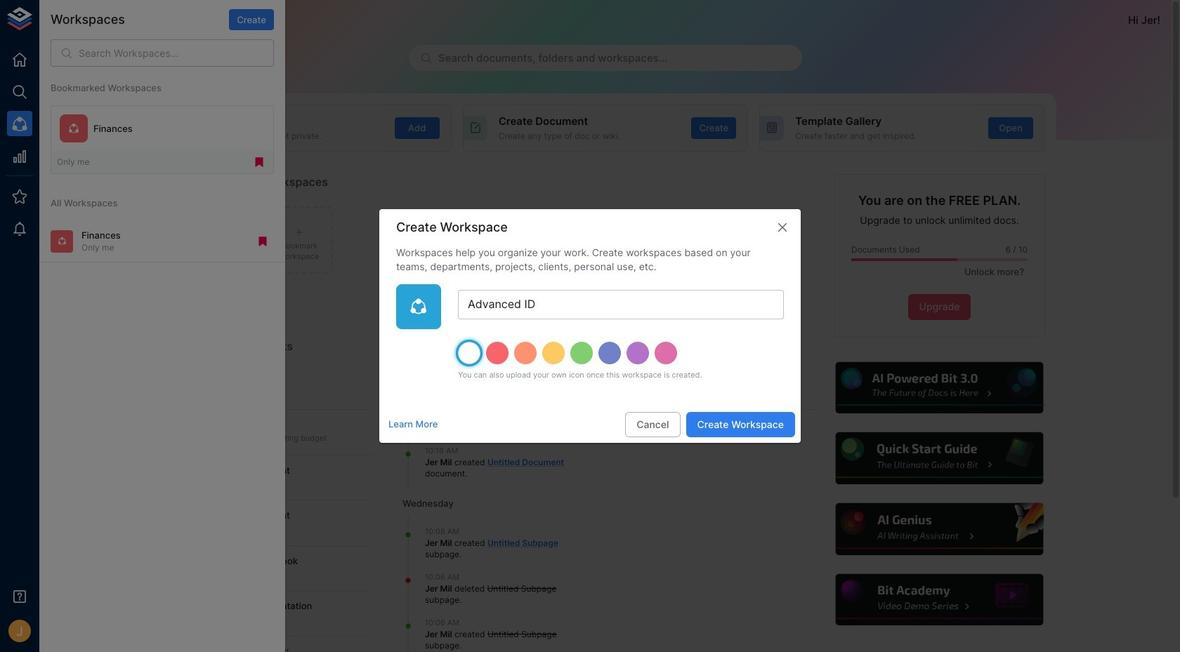 Task type: locate. For each thing, give the bounding box(es) containing it.
remove bookmark image
[[253, 156, 266, 169], [257, 235, 269, 248]]

4 help image from the top
[[834, 573, 1046, 629]]

1 help image from the top
[[834, 360, 1046, 416]]

dialog
[[380, 209, 801, 443]]

3 help image from the top
[[834, 502, 1046, 558]]

help image
[[834, 360, 1046, 416], [834, 431, 1046, 487], [834, 502, 1046, 558], [834, 573, 1046, 629]]

Marketing Team, Project X, Personal, etc. text field
[[458, 290, 784, 320]]

Search Workspaces... text field
[[79, 39, 274, 67]]



Task type: describe. For each thing, give the bounding box(es) containing it.
2 help image from the top
[[834, 431, 1046, 487]]

1 vertical spatial remove bookmark image
[[257, 235, 269, 248]]

0 vertical spatial remove bookmark image
[[253, 156, 266, 169]]



Task type: vqa. For each thing, say whether or not it's contained in the screenshot.
4th Bookmark image from the bottom of the page
no



